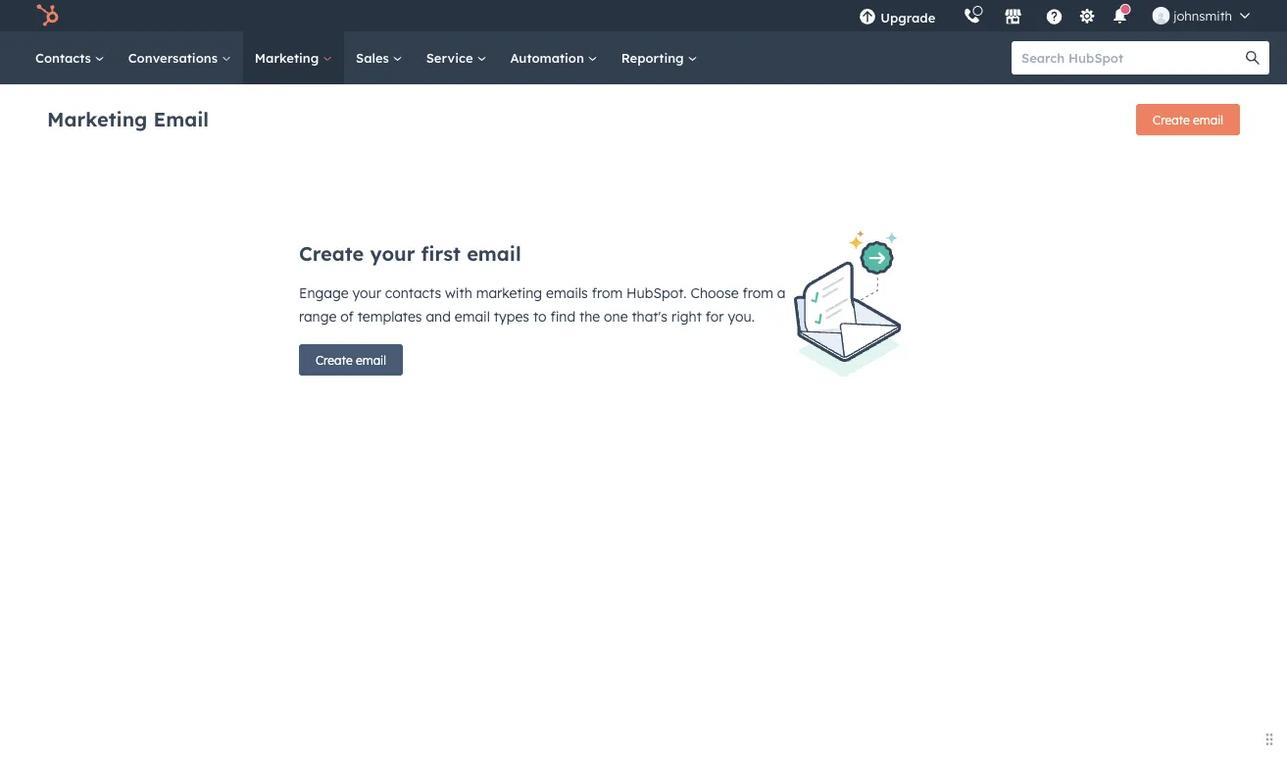 Task type: vqa. For each thing, say whether or not it's contained in the screenshot.
the HubSpot link
yes



Task type: describe. For each thing, give the bounding box(es) containing it.
reporting link
[[610, 31, 709, 84]]

upgrade
[[881, 9, 936, 25]]

create email inside marketing email banner
[[1153, 112, 1224, 127]]

settings image
[[1079, 8, 1096, 26]]

templates
[[358, 308, 422, 325]]

2 vertical spatial create
[[316, 353, 353, 367]]

marketing for marketing
[[255, 50, 323, 66]]

marketing
[[476, 284, 542, 302]]

hubspot link
[[24, 4, 74, 27]]

range
[[299, 308, 337, 325]]

engage
[[299, 284, 349, 302]]

contacts
[[35, 50, 95, 66]]

calling icon image
[[963, 8, 981, 25]]

notifications image
[[1111, 9, 1129, 26]]

0 horizontal spatial create email
[[316, 353, 386, 367]]

hubspot image
[[35, 4, 59, 27]]

help button
[[1038, 0, 1071, 31]]

Search HubSpot search field
[[1012, 41, 1252, 75]]

you.
[[728, 308, 755, 325]]

marketing email banner
[[47, 98, 1241, 143]]

1 vertical spatial create
[[299, 241, 364, 266]]

with
[[445, 284, 472, 302]]

0 horizontal spatial create email button
[[299, 344, 403, 376]]

automation
[[510, 50, 588, 66]]

sales link
[[344, 31, 414, 84]]

marketplaces image
[[1005, 9, 1022, 26]]

choose
[[691, 284, 739, 302]]

calling icon button
[[955, 3, 989, 29]]

first
[[421, 241, 461, 266]]

johnsmith button
[[1141, 0, 1262, 31]]

and
[[426, 308, 451, 325]]

engage your contacts with marketing emails from hubspot. choose from a range of templates and email types to find the one that's right for you.
[[299, 284, 786, 325]]

2 from from the left
[[743, 284, 774, 302]]

emails
[[546, 284, 588, 302]]

your for create
[[370, 241, 415, 266]]

one
[[604, 308, 628, 325]]

marketing link
[[243, 31, 344, 84]]

conversations
[[128, 50, 221, 66]]

automation link
[[499, 31, 610, 84]]

sales
[[356, 50, 393, 66]]



Task type: locate. For each thing, give the bounding box(es) containing it.
search button
[[1237, 41, 1270, 75]]

menu containing johnsmith
[[846, 0, 1264, 31]]

reporting
[[621, 50, 688, 66]]

0 vertical spatial your
[[370, 241, 415, 266]]

1 vertical spatial create email button
[[299, 344, 403, 376]]

create email
[[1153, 112, 1224, 127], [316, 353, 386, 367]]

types
[[494, 308, 530, 325]]

marketing email
[[47, 106, 209, 131]]

1 horizontal spatial create email
[[1153, 112, 1224, 127]]

your up "contacts"
[[370, 241, 415, 266]]

from left 'a' at the right of page
[[743, 284, 774, 302]]

0 vertical spatial marketing
[[255, 50, 323, 66]]

right
[[672, 308, 702, 325]]

marketing left sales
[[255, 50, 323, 66]]

1 horizontal spatial from
[[743, 284, 774, 302]]

john smith image
[[1153, 7, 1170, 25]]

upgrade image
[[859, 9, 877, 26]]

1 vertical spatial marketing
[[47, 106, 147, 131]]

conversations link
[[116, 31, 243, 84]]

create email down search hubspot search box
[[1153, 112, 1224, 127]]

create
[[1153, 112, 1190, 127], [299, 241, 364, 266], [316, 353, 353, 367]]

create email button down of
[[299, 344, 403, 376]]

1 horizontal spatial create email button
[[1137, 104, 1241, 135]]

create up engage
[[299, 241, 364, 266]]

notifications button
[[1104, 0, 1137, 31]]

create your first email
[[299, 241, 521, 266]]

marketing for marketing email
[[47, 106, 147, 131]]

of
[[341, 308, 354, 325]]

menu
[[846, 0, 1264, 31]]

marketing
[[255, 50, 323, 66], [47, 106, 147, 131]]

0 vertical spatial create email button
[[1137, 104, 1241, 135]]

1 vertical spatial your
[[353, 284, 381, 302]]

your inside engage your contacts with marketing emails from hubspot. choose from a range of templates and email types to find the one that's right for you.
[[353, 284, 381, 302]]

0 vertical spatial create
[[1153, 112, 1190, 127]]

0 vertical spatial create email
[[1153, 112, 1224, 127]]

1 vertical spatial create email
[[316, 353, 386, 367]]

service
[[426, 50, 477, 66]]

create email down of
[[316, 353, 386, 367]]

0 horizontal spatial marketing
[[47, 106, 147, 131]]

marketing inside banner
[[47, 106, 147, 131]]

contacts
[[385, 284, 441, 302]]

create inside marketing email banner
[[1153, 112, 1190, 127]]

email
[[1194, 112, 1224, 127], [467, 241, 521, 266], [455, 308, 490, 325], [356, 353, 386, 367]]

find
[[551, 308, 576, 325]]

that's
[[632, 308, 668, 325]]

0 horizontal spatial from
[[592, 284, 623, 302]]

settings link
[[1075, 5, 1100, 26]]

your up of
[[353, 284, 381, 302]]

marketing down contacts "link"
[[47, 106, 147, 131]]

create email button
[[1137, 104, 1241, 135], [299, 344, 403, 376]]

contacts link
[[24, 31, 116, 84]]

from
[[592, 284, 623, 302], [743, 284, 774, 302]]

help image
[[1046, 9, 1063, 26]]

the
[[580, 308, 600, 325]]

email inside marketing email banner
[[1194, 112, 1224, 127]]

for
[[706, 308, 724, 325]]

email
[[153, 106, 209, 131]]

create down of
[[316, 353, 353, 367]]

1 from from the left
[[592, 284, 623, 302]]

create down search hubspot search box
[[1153, 112, 1190, 127]]

create email button inside marketing email banner
[[1137, 104, 1241, 135]]

1 horizontal spatial marketing
[[255, 50, 323, 66]]

to
[[533, 308, 547, 325]]

email inside engage your contacts with marketing emails from hubspot. choose from a range of templates and email types to find the one that's right for you.
[[455, 308, 490, 325]]

service link
[[414, 31, 499, 84]]

your for engage
[[353, 284, 381, 302]]

your
[[370, 241, 415, 266], [353, 284, 381, 302]]

search image
[[1246, 51, 1260, 65]]

create email button down search hubspot search box
[[1137, 104, 1241, 135]]

from up 'one'
[[592, 284, 623, 302]]

a
[[778, 284, 786, 302]]

marketplaces button
[[993, 0, 1034, 31]]

hubspot.
[[627, 284, 687, 302]]

johnsmith
[[1174, 7, 1233, 24]]



